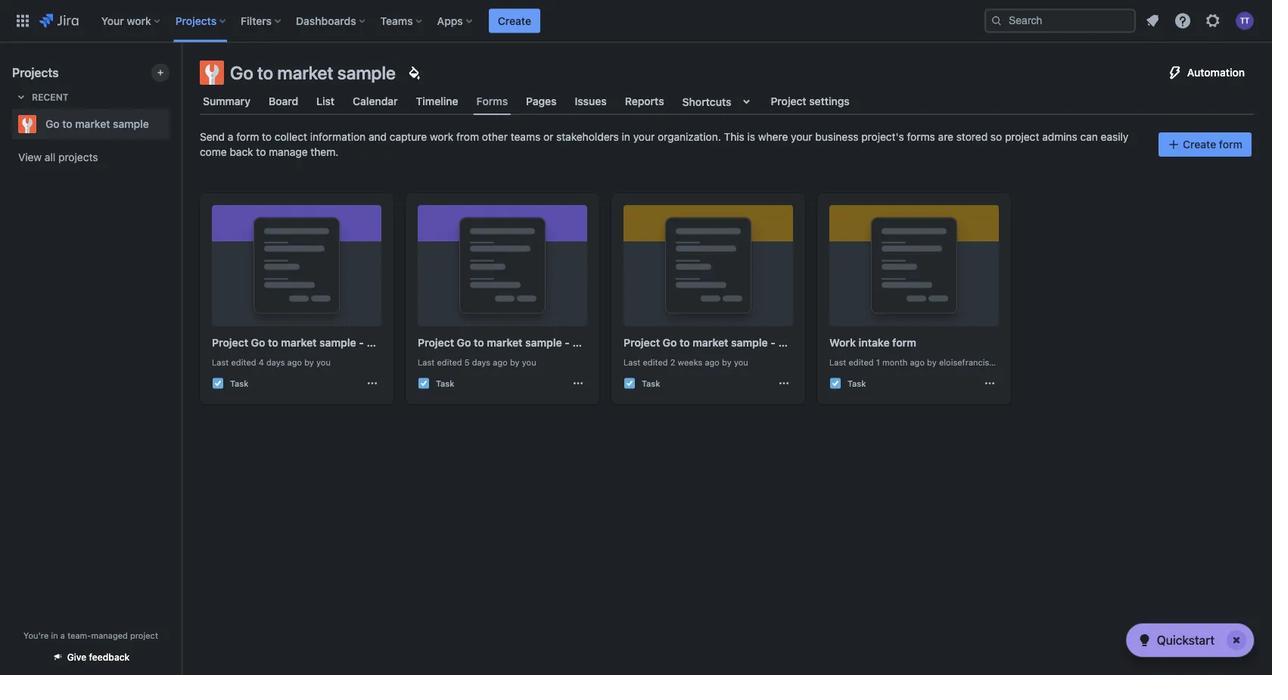Task type: vqa. For each thing, say whether or not it's contained in the screenshot.
recently associated with Viewed recently
no



Task type: locate. For each thing, give the bounding box(es) containing it.
0 horizontal spatial your
[[634, 131, 655, 143]]

you right 5
[[522, 357, 537, 367]]

2 horizontal spatial form
[[805, 337, 831, 349]]

1 horizontal spatial work
[[430, 131, 454, 143]]

by right month
[[928, 357, 937, 367]]

form for work intake form
[[893, 337, 917, 349]]

1 horizontal spatial form
[[893, 337, 917, 349]]

work left from at the left of page
[[430, 131, 454, 143]]

0 horizontal spatial work
[[127, 14, 151, 27]]

2 ago from the left
[[493, 357, 508, 367]]

create down automation button
[[1184, 138, 1217, 151]]

0 horizontal spatial a
[[60, 631, 65, 641]]

your down reports "link"
[[634, 131, 655, 143]]

2 horizontal spatial -
[[771, 337, 776, 349]]

capture
[[390, 131, 427, 143]]

1 horizontal spatial project
[[1006, 131, 1040, 143]]

form
[[236, 131, 259, 143], [1220, 138, 1243, 151], [893, 337, 917, 349]]

- for last edited 2 weeks ago by you
[[771, 337, 776, 349]]

days right the 4 at the bottom
[[267, 357, 285, 367]]

edited for 2
[[643, 357, 668, 367]]

go to market sample up the list
[[230, 62, 396, 83]]

come
[[200, 146, 227, 158]]

1 horizontal spatial projects
[[175, 14, 217, 27]]

last down work at the right
[[830, 357, 847, 367]]

intake
[[859, 337, 890, 349]]

1 days from the left
[[267, 357, 285, 367]]

edited left 1
[[849, 357, 874, 367]]

1 vertical spatial in
[[51, 631, 58, 641]]

tab list containing forms
[[191, 88, 1264, 115]]

1 horizontal spatial form
[[599, 337, 625, 349]]

4 edited from the left
[[849, 357, 874, 367]]

1 your from the left
[[634, 131, 655, 143]]

2 form from the left
[[599, 337, 625, 349]]

managed
[[91, 631, 128, 641]]

form up month
[[893, 337, 917, 349]]

ago right weeks
[[705, 357, 720, 367]]

ago right month
[[911, 357, 925, 367]]

forms
[[477, 95, 508, 107]]

search image
[[991, 15, 1003, 27]]

2 you from the left
[[522, 357, 537, 367]]

summary link
[[200, 88, 254, 115]]

0 vertical spatial a
[[228, 131, 234, 143]]

2 horizontal spatial you
[[734, 357, 749, 367]]

your
[[634, 131, 655, 143], [791, 131, 813, 143]]

collapse recent projects image
[[12, 88, 30, 106]]

give feedback
[[67, 652, 130, 663]]

go to market sample
[[230, 62, 396, 83], [45, 118, 149, 130]]

banner containing your work
[[0, 0, 1273, 42]]

projects up the sidebar navigation image
[[175, 14, 217, 27]]

project right managed at the left
[[130, 631, 158, 641]]

4 by from the left
[[928, 357, 937, 367]]

ago right the 4 at the bottom
[[287, 357, 302, 367]]

projects
[[175, 14, 217, 27], [12, 65, 59, 80]]

project for last edited 4 days ago by you
[[212, 337, 248, 349]]

project inside send a form to collect information and capture work from other teams or stakeholders in your organization. this is where your business project's forms are stored so project admins can easily come back to manage them.
[[1006, 131, 1040, 143]]

eloisefrancis23
[[940, 357, 1000, 367]]

project for last edited 5 days ago by you
[[418, 337, 454, 349]]

0 vertical spatial go to market sample
[[230, 62, 396, 83]]

easily
[[1101, 131, 1129, 143]]

0 horizontal spatial create
[[498, 14, 532, 27]]

ago for 2
[[705, 357, 720, 367]]

project go to market sample - task form for last edited 5 days ago by you
[[418, 337, 625, 349]]

last left the 2
[[624, 357, 641, 367]]

or
[[544, 131, 554, 143]]

create
[[498, 14, 532, 27], [1184, 138, 1217, 151]]

1 horizontal spatial in
[[622, 131, 631, 143]]

project go to market sample - task form up the last edited 5 days ago by you
[[418, 337, 625, 349]]

pages link
[[523, 88, 560, 115]]

task
[[367, 337, 390, 349], [573, 337, 596, 349], [779, 337, 802, 349], [230, 378, 249, 388], [436, 378, 455, 388], [642, 378, 661, 388], [848, 378, 867, 388]]

from
[[457, 131, 479, 143]]

project up the where
[[771, 95, 807, 108]]

form actions image
[[366, 378, 379, 390], [778, 378, 791, 390], [984, 378, 996, 390]]

form down automation
[[1220, 138, 1243, 151]]

tab list
[[191, 88, 1264, 115]]

a right the send
[[228, 131, 234, 143]]

in right the stakeholders
[[622, 131, 631, 143]]

you right the 4 at the bottom
[[317, 357, 331, 367]]

your profile and settings image
[[1237, 12, 1255, 30]]

list
[[317, 95, 335, 108]]

where
[[759, 131, 789, 143]]

last edited 1 month ago by eloisefrancis23
[[830, 357, 1000, 367]]

4 ago from the left
[[911, 357, 925, 367]]

3 you from the left
[[734, 357, 749, 367]]

1 edited from the left
[[231, 357, 256, 367]]

shortcuts button
[[680, 88, 759, 115]]

0 vertical spatial create
[[498, 14, 532, 27]]

market up last edited 4 days ago by you on the left bottom of the page
[[281, 337, 317, 349]]

1 horizontal spatial you
[[522, 357, 537, 367]]

1 horizontal spatial your
[[791, 131, 813, 143]]

sample up last edited 4 days ago by you on the left bottom of the page
[[320, 337, 356, 349]]

last for last edited 2 weeks ago by you
[[624, 357, 641, 367]]

go up 5
[[457, 337, 471, 349]]

view all projects
[[18, 151, 98, 164]]

2 edited from the left
[[437, 357, 462, 367]]

ago
[[287, 357, 302, 367], [493, 357, 508, 367], [705, 357, 720, 367], [911, 357, 925, 367]]

market for last edited 4 days ago by you
[[281, 337, 317, 349]]

1 horizontal spatial -
[[565, 337, 570, 349]]

project up the last edited 5 days ago by you
[[418, 337, 454, 349]]

projects inside "popup button"
[[175, 14, 217, 27]]

to
[[257, 62, 274, 83], [62, 118, 72, 130], [262, 131, 272, 143], [256, 146, 266, 158], [268, 337, 278, 349], [474, 337, 484, 349], [680, 337, 690, 349]]

teams
[[511, 131, 541, 143]]

3 project go to market sample - task form from the left
[[624, 337, 831, 349]]

4
[[259, 357, 264, 367]]

1 vertical spatial create
[[1184, 138, 1217, 151]]

work right your
[[127, 14, 151, 27]]

-
[[359, 337, 364, 349], [565, 337, 570, 349], [771, 337, 776, 349]]

by right 5
[[510, 357, 520, 367]]

0 horizontal spatial go to market sample
[[45, 118, 149, 130]]

settings image
[[1205, 12, 1223, 30]]

last for last edited 4 days ago by you
[[212, 357, 229, 367]]

last edited 5 days ago by you
[[418, 357, 537, 367]]

0 vertical spatial in
[[622, 131, 631, 143]]

project up last edited 4 days ago by you on the left bottom of the page
[[212, 337, 248, 349]]

project inside tab list
[[771, 95, 807, 108]]

by
[[305, 357, 314, 367], [510, 357, 520, 367], [722, 357, 732, 367], [928, 357, 937, 367]]

2 last from the left
[[418, 357, 435, 367]]

create for create form
[[1184, 138, 1217, 151]]

days
[[267, 357, 285, 367], [472, 357, 491, 367]]

3 edited from the left
[[643, 357, 668, 367]]

collect
[[275, 131, 307, 143]]

by right weeks
[[722, 357, 732, 367]]

you
[[317, 357, 331, 367], [522, 357, 537, 367], [734, 357, 749, 367]]

0 horizontal spatial project
[[130, 631, 158, 641]]

1 by from the left
[[305, 357, 314, 367]]

calendar
[[353, 95, 398, 108]]

1 form from the left
[[393, 337, 419, 349]]

automation button
[[1158, 61, 1255, 85]]

view
[[18, 151, 42, 164]]

0 horizontal spatial -
[[359, 337, 364, 349]]

form inside send a form to collect information and capture work from other teams or stakeholders in your organization. this is where your business project's forms are stored so project admins can easily come back to manage them.
[[236, 131, 259, 143]]

go down recent
[[45, 118, 60, 130]]

last for last edited 5 days ago by you
[[418, 357, 435, 367]]

projects up collapse recent projects icon
[[12, 65, 59, 80]]

1 last from the left
[[212, 357, 229, 367]]

to up last edited 4 days ago by you on the left bottom of the page
[[268, 337, 278, 349]]

1 horizontal spatial go to market sample
[[230, 62, 396, 83]]

sample up the last edited 5 days ago by you
[[526, 337, 562, 349]]

a
[[228, 131, 234, 143], [60, 631, 65, 641]]

sample for last edited 5 days ago by you
[[526, 337, 562, 349]]

0 vertical spatial project
[[1006, 131, 1040, 143]]

sidebar navigation image
[[165, 61, 198, 91]]

teams button
[[376, 9, 428, 33]]

by for last edited 2 weeks ago by you
[[722, 357, 732, 367]]

them.
[[311, 146, 339, 158]]

project up last edited 2 weeks ago by you
[[624, 337, 660, 349]]

create right apps popup button
[[498, 14, 532, 27]]

project settings
[[771, 95, 850, 108]]

apps button
[[433, 9, 478, 33]]

project go to market sample - task form up last edited 4 days ago by you on the left bottom of the page
[[212, 337, 419, 349]]

market up weeks
[[693, 337, 729, 349]]

1 - from the left
[[359, 337, 364, 349]]

project
[[771, 95, 807, 108], [212, 337, 248, 349], [418, 337, 454, 349], [624, 337, 660, 349]]

ago right 5
[[493, 357, 508, 367]]

project go to market sample - task form up weeks
[[624, 337, 831, 349]]

2 project go to market sample - task form from the left
[[418, 337, 625, 349]]

by right the 4 at the bottom
[[305, 357, 314, 367]]

1 you from the left
[[317, 357, 331, 367]]

2 by from the left
[[510, 357, 520, 367]]

1 vertical spatial a
[[60, 631, 65, 641]]

0 horizontal spatial days
[[267, 357, 285, 367]]

a left the team- at the left bottom of page
[[60, 631, 65, 641]]

calendar link
[[350, 88, 401, 115]]

form up back
[[236, 131, 259, 143]]

1 vertical spatial project
[[130, 631, 158, 641]]

form
[[393, 337, 419, 349], [599, 337, 625, 349], [805, 337, 831, 349]]

work inside popup button
[[127, 14, 151, 27]]

0 horizontal spatial form
[[393, 337, 419, 349]]

last left 5
[[418, 357, 435, 367]]

board
[[269, 95, 298, 108]]

team-
[[67, 631, 91, 641]]

sample up the calendar
[[337, 62, 396, 83]]

go to market sample up view all projects link
[[45, 118, 149, 130]]

go to market sample link
[[12, 109, 164, 139]]

form inside 'button'
[[1220, 138, 1243, 151]]

form for send a form to collect information and capture work from other teams or stakeholders in your organization. this is where your business project's forms are stored so project admins can easily come back to manage them.
[[236, 131, 259, 143]]

3 form from the left
[[805, 337, 831, 349]]

create form button
[[1159, 133, 1252, 157]]

1 horizontal spatial create
[[1184, 138, 1217, 151]]

2 days from the left
[[472, 357, 491, 367]]

1 horizontal spatial days
[[472, 357, 491, 367]]

you for last edited 5 days ago by you
[[522, 357, 537, 367]]

your work button
[[97, 9, 166, 33]]

market for last edited 5 days ago by you
[[487, 337, 523, 349]]

0 horizontal spatial you
[[317, 357, 331, 367]]

2 form actions image from the left
[[778, 378, 791, 390]]

1 horizontal spatial a
[[228, 131, 234, 143]]

1 project go to market sample - task form from the left
[[212, 337, 419, 349]]

edited left 5
[[437, 357, 462, 367]]

go up the 2
[[663, 337, 677, 349]]

3 - from the left
[[771, 337, 776, 349]]

2 horizontal spatial form actions image
[[984, 378, 996, 390]]

1 ago from the left
[[287, 357, 302, 367]]

primary element
[[9, 0, 985, 42]]

you for last edited 2 weeks ago by you
[[734, 357, 749, 367]]

project for last edited 2 weeks ago by you
[[624, 337, 660, 349]]

3 by from the left
[[722, 357, 732, 367]]

last
[[212, 357, 229, 367], [418, 357, 435, 367], [624, 357, 641, 367], [830, 357, 847, 367]]

create form
[[1184, 138, 1243, 151]]

0 vertical spatial projects
[[175, 14, 217, 27]]

project go to market sample - task form for last edited 4 days ago by you
[[212, 337, 419, 349]]

dismiss quickstart image
[[1225, 628, 1249, 653]]

in right the you're
[[51, 631, 58, 641]]

2 - from the left
[[565, 337, 570, 349]]

in
[[622, 131, 631, 143], [51, 631, 58, 641]]

dashboards button
[[292, 9, 372, 33]]

by for last edited 5 days ago by you
[[510, 357, 520, 367]]

timeline
[[416, 95, 459, 108]]

teams
[[381, 14, 413, 27]]

your right the where
[[791, 131, 813, 143]]

edited left the 4 at the bottom
[[231, 357, 256, 367]]

0 horizontal spatial form actions image
[[366, 378, 379, 390]]

1 horizontal spatial form actions image
[[778, 378, 791, 390]]

go for last edited 2 weeks ago by you
[[663, 337, 677, 349]]

manage
[[269, 146, 308, 158]]

3 form actions image from the left
[[984, 378, 996, 390]]

0 horizontal spatial projects
[[12, 65, 59, 80]]

quickstart button
[[1127, 624, 1255, 657]]

banner
[[0, 0, 1273, 42]]

project right so
[[1006, 131, 1040, 143]]

2 horizontal spatial form
[[1220, 138, 1243, 151]]

3 ago from the left
[[705, 357, 720, 367]]

so
[[991, 131, 1003, 143]]

1 vertical spatial work
[[430, 131, 454, 143]]

3 last from the left
[[624, 357, 641, 367]]

market up the last edited 5 days ago by you
[[487, 337, 523, 349]]

notifications image
[[1144, 12, 1162, 30]]

automation image
[[1167, 64, 1185, 82]]

4 last from the left
[[830, 357, 847, 367]]

edited left the 2
[[643, 357, 668, 367]]

project go to market sample - task form
[[212, 337, 419, 349], [418, 337, 625, 349], [624, 337, 831, 349]]

last left the 4 at the bottom
[[212, 357, 229, 367]]

jira image
[[39, 12, 79, 30], [39, 12, 79, 30]]

sample up last edited 2 weeks ago by you
[[732, 337, 768, 349]]

1 form actions image from the left
[[366, 378, 379, 390]]

work inside send a form to collect information and capture work from other teams or stakeholders in your organization. this is where your business project's forms are stored so project admins can easily come back to manage them.
[[430, 131, 454, 143]]

create inside 'button'
[[1184, 138, 1217, 151]]

edited for 4
[[231, 357, 256, 367]]

0 horizontal spatial form
[[236, 131, 259, 143]]

create inside button
[[498, 14, 532, 27]]

board link
[[266, 88, 301, 115]]

you're in a team-managed project
[[24, 631, 158, 641]]

go up the 4 at the bottom
[[251, 337, 265, 349]]

work
[[127, 14, 151, 27], [430, 131, 454, 143]]

ago for 1
[[911, 357, 925, 367]]

by for last edited 1 month ago by eloisefrancis23
[[928, 357, 937, 367]]

days right 5
[[472, 357, 491, 367]]

create button
[[489, 9, 541, 33]]

you right weeks
[[734, 357, 749, 367]]

0 vertical spatial work
[[127, 14, 151, 27]]

you're
[[24, 631, 49, 641]]

1 vertical spatial projects
[[12, 65, 59, 80]]

by for last edited 4 days ago by you
[[305, 357, 314, 367]]



Task type: describe. For each thing, give the bounding box(es) containing it.
1
[[877, 357, 881, 367]]

sample for last edited 4 days ago by you
[[320, 337, 356, 349]]

automation
[[1188, 66, 1246, 79]]

form for last edited 4 days ago by you
[[393, 337, 419, 349]]

2
[[671, 357, 676, 367]]

filters button
[[236, 9, 287, 33]]

- for last edited 4 days ago by you
[[359, 337, 364, 349]]

send a form to collect information and capture work from other teams or stakeholders in your organization. this is where your business project's forms are stored so project admins can easily come back to manage them.
[[200, 131, 1129, 158]]

filters
[[241, 14, 272, 27]]

information
[[310, 131, 366, 143]]

0 horizontal spatial in
[[51, 631, 58, 641]]

edited for 1
[[849, 357, 874, 367]]

organization.
[[658, 131, 721, 143]]

create for create
[[498, 14, 532, 27]]

issues
[[575, 95, 607, 108]]

in inside send a form to collect information and capture work from other teams or stakeholders in your organization. this is where your business project's forms are stored so project admins can easily come back to manage them.
[[622, 131, 631, 143]]

is
[[748, 131, 756, 143]]

days for 4
[[267, 357, 285, 367]]

to right back
[[256, 146, 266, 158]]

project go to market sample - task form for last edited 2 weeks ago by you
[[624, 337, 831, 349]]

are
[[939, 131, 954, 143]]

check image
[[1136, 632, 1154, 650]]

last edited 2 weeks ago by you
[[624, 357, 749, 367]]

market for last edited 2 weeks ago by you
[[693, 337, 729, 349]]

weeks
[[678, 357, 703, 367]]

form actions image for last edited 4 days ago by you
[[366, 378, 379, 390]]

forms
[[908, 131, 936, 143]]

all
[[45, 151, 55, 164]]

form for last edited 5 days ago by you
[[599, 337, 625, 349]]

project settings link
[[768, 88, 853, 115]]

stored
[[957, 131, 988, 143]]

ago for 5
[[493, 357, 508, 367]]

business
[[816, 131, 859, 143]]

project's
[[862, 131, 905, 143]]

can
[[1081, 131, 1099, 143]]

edited for 5
[[437, 357, 462, 367]]

settings
[[810, 95, 850, 108]]

dashboards
[[296, 14, 356, 27]]

other
[[482, 131, 508, 143]]

send
[[200, 131, 225, 143]]

list link
[[314, 88, 338, 115]]

sample for last edited 2 weeks ago by you
[[732, 337, 768, 349]]

timeline link
[[413, 88, 462, 115]]

last edited 4 days ago by you
[[212, 357, 331, 367]]

add to starred image
[[165, 115, 183, 133]]

apps
[[437, 14, 463, 27]]

help image
[[1174, 12, 1193, 30]]

view all projects link
[[12, 144, 170, 171]]

form for last edited 2 weeks ago by you
[[805, 337, 831, 349]]

and
[[369, 131, 387, 143]]

sample left "add to starred" image
[[113, 118, 149, 130]]

shortcuts
[[683, 95, 732, 108]]

- for last edited 5 days ago by you
[[565, 337, 570, 349]]

work
[[830, 337, 856, 349]]

projects button
[[171, 9, 232, 33]]

give feedback button
[[43, 645, 139, 670]]

go for last edited 4 days ago by you
[[251, 337, 265, 349]]

create project image
[[154, 67, 167, 79]]

appswitcher icon image
[[14, 12, 32, 30]]

admins
[[1043, 131, 1078, 143]]

form actions image
[[572, 378, 585, 390]]

back
[[230, 146, 253, 158]]

quickstart
[[1158, 633, 1215, 648]]

pages
[[526, 95, 557, 108]]

to up board
[[257, 62, 274, 83]]

feedback
[[89, 652, 130, 663]]

month
[[883, 357, 908, 367]]

work intake form
[[830, 337, 917, 349]]

you for last edited 4 days ago by you
[[317, 357, 331, 367]]

last for last edited 1 month ago by eloisefrancis23
[[830, 357, 847, 367]]

go for last edited 5 days ago by you
[[457, 337, 471, 349]]

form actions image for last edited 2 weeks ago by you
[[778, 378, 791, 390]]

reports
[[625, 95, 665, 108]]

days for 5
[[472, 357, 491, 367]]

5
[[465, 357, 470, 367]]

your
[[101, 14, 124, 27]]

projects
[[58, 151, 98, 164]]

set background color image
[[405, 64, 423, 82]]

to down recent
[[62, 118, 72, 130]]

market up view all projects link
[[75, 118, 110, 130]]

ago for 4
[[287, 357, 302, 367]]

to left collect
[[262, 131, 272, 143]]

Search field
[[985, 9, 1137, 33]]

a inside send a form to collect information and capture work from other teams or stakeholders in your organization. this is where your business project's forms are stored so project admins can easily come back to manage them.
[[228, 131, 234, 143]]

to up the last edited 5 days ago by you
[[474, 337, 484, 349]]

1 vertical spatial go to market sample
[[45, 118, 149, 130]]

form actions image for last edited 1 month ago by eloisefrancis23
[[984, 378, 996, 390]]

give
[[67, 652, 87, 663]]

2 your from the left
[[791, 131, 813, 143]]

to up last edited 2 weeks ago by you
[[680, 337, 690, 349]]

market up the list
[[277, 62, 334, 83]]

issues link
[[572, 88, 610, 115]]

your work
[[101, 14, 151, 27]]

summary
[[203, 95, 251, 108]]

recent
[[32, 92, 69, 102]]

reports link
[[622, 88, 668, 115]]

stakeholders
[[557, 131, 619, 143]]

this
[[724, 131, 745, 143]]

go up the summary in the top of the page
[[230, 62, 254, 83]]



